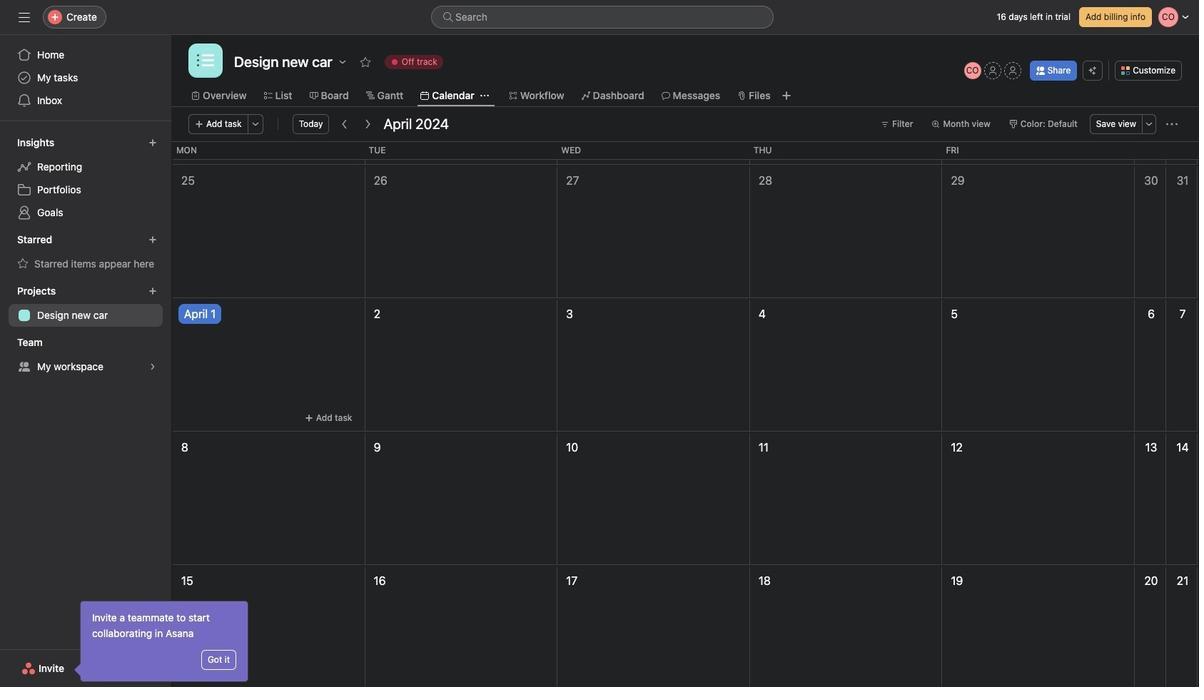 Task type: locate. For each thing, give the bounding box(es) containing it.
add items to starred image
[[149, 236, 157, 244]]

list box
[[431, 6, 774, 29]]

ask ai image
[[1089, 66, 1098, 75]]

hide sidebar image
[[19, 11, 30, 23]]

tooltip
[[76, 602, 248, 682]]

new project or portfolio image
[[149, 287, 157, 296]]

more actions image
[[251, 120, 260, 129]]

tab actions image
[[480, 91, 489, 100]]

more actions image
[[1167, 119, 1179, 130]]

add tab image
[[781, 90, 793, 101]]

starred element
[[0, 227, 171, 279]]



Task type: vqa. For each thing, say whether or not it's contained in the screenshot.
More actions image
yes



Task type: describe. For each thing, give the bounding box(es) containing it.
list image
[[197, 52, 214, 69]]

teams element
[[0, 330, 171, 381]]

add to starred image
[[360, 56, 371, 68]]

previous month image
[[340, 119, 351, 130]]

global element
[[0, 35, 171, 121]]

insights element
[[0, 130, 171, 227]]

manage project members image
[[965, 62, 982, 79]]

new insights image
[[149, 139, 157, 147]]

more options image
[[1146, 120, 1154, 129]]

see details, my workspace image
[[149, 363, 157, 371]]

next month image
[[362, 119, 374, 130]]

projects element
[[0, 279, 171, 330]]



